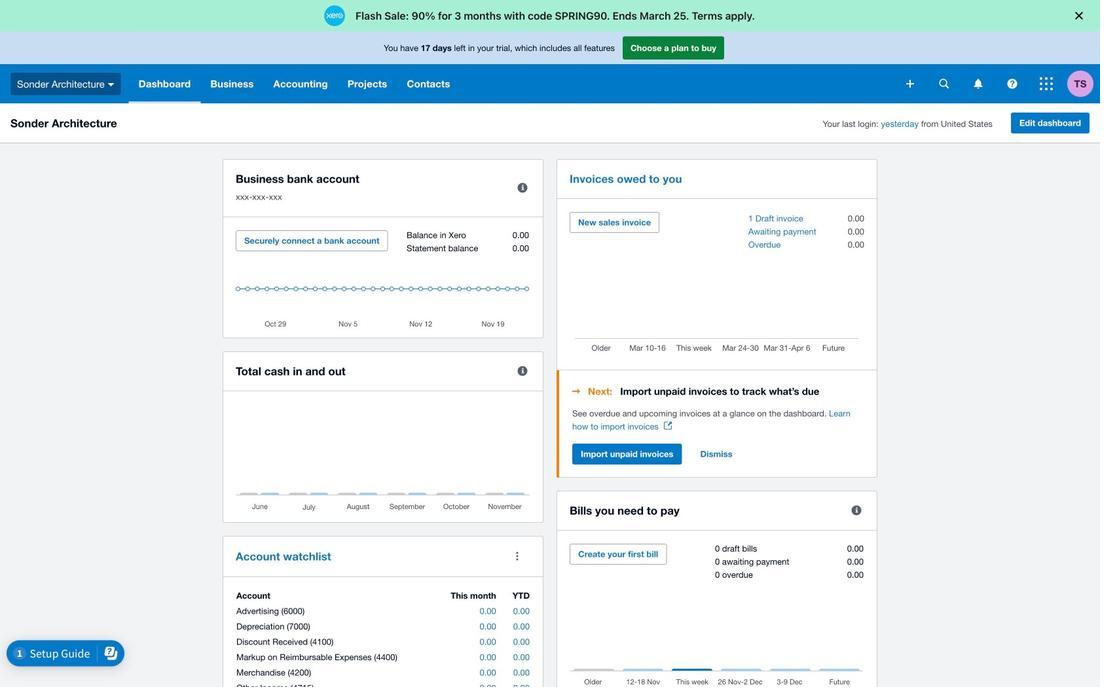 Task type: locate. For each thing, give the bounding box(es) containing it.
2 horizontal spatial svg image
[[1040, 77, 1053, 90]]

panel body document
[[572, 407, 864, 434], [572, 407, 864, 434]]

empty state of the bills widget with a 'create your first bill' button and an unpopulated column graph. image
[[570, 544, 864, 688]]

1 horizontal spatial svg image
[[939, 79, 949, 89]]

banner
[[0, 31, 1100, 103]]

empty state bank feed widget with a tooltip explaining the feature. includes a 'securely connect a bank account' button and a data-less flat line graph marking four weekly dates, indicating future account balance tracking. image
[[236, 231, 530, 328]]

opens in a new tab image
[[664, 422, 672, 430]]

svg image
[[1040, 77, 1053, 90], [974, 79, 983, 89], [108, 83, 114, 86]]

2 horizontal spatial svg image
[[1008, 79, 1017, 89]]

heading
[[572, 384, 864, 399]]

dialog
[[0, 0, 1100, 31]]

svg image
[[939, 79, 949, 89], [1008, 79, 1017, 89], [906, 80, 914, 88]]



Task type: vqa. For each thing, say whether or not it's contained in the screenshot.
"dialog"
yes



Task type: describe. For each thing, give the bounding box(es) containing it.
accounts watchlist options image
[[504, 544, 530, 570]]

1 horizontal spatial svg image
[[974, 79, 983, 89]]

empty state widget for the total cash in and out feature, displaying a column graph summarising bank transaction data as total money in versus total money out across all connected bank accounts, enabling a visual comparison of the two amounts. image
[[236, 405, 530, 513]]

0 horizontal spatial svg image
[[108, 83, 114, 86]]

0 horizontal spatial svg image
[[906, 80, 914, 88]]



